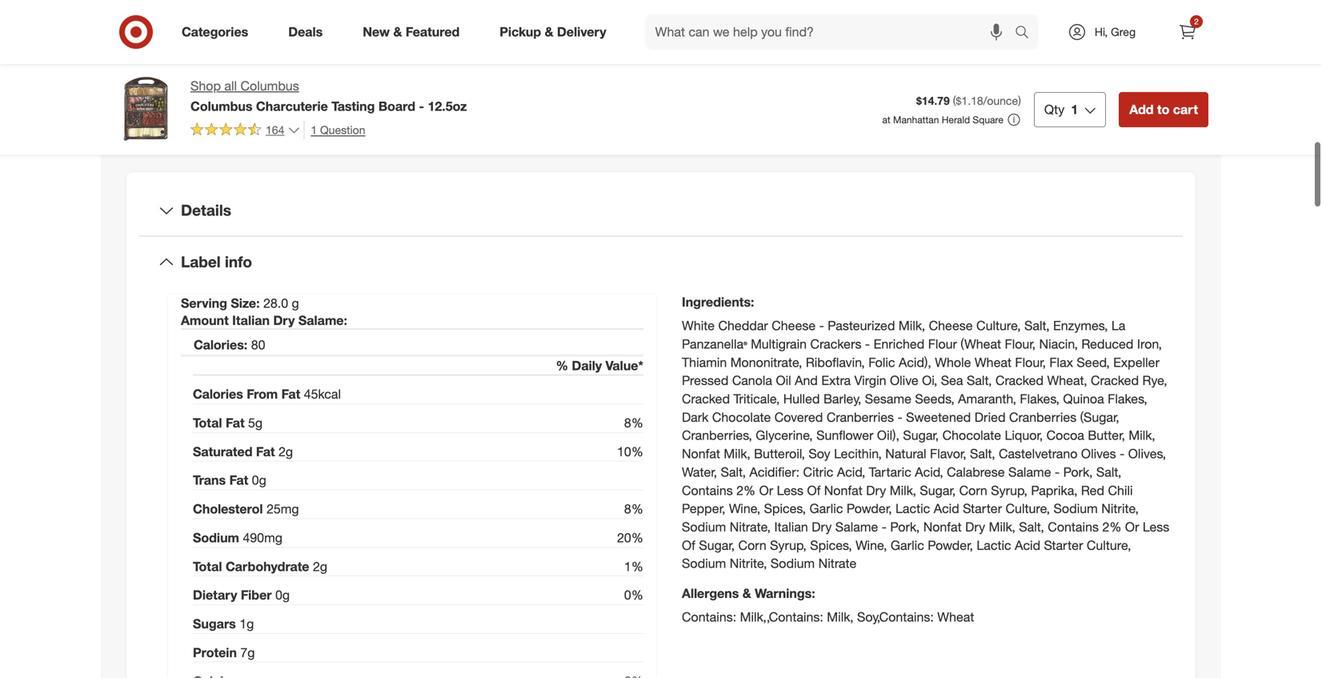 Task type: describe. For each thing, give the bounding box(es) containing it.
1 vertical spatial corn
[[739, 537, 767, 553]]

0 horizontal spatial nitrite,
[[730, 556, 767, 571]]

protein
[[193, 645, 237, 660]]

0 horizontal spatial contains
[[682, 483, 733, 498]]

flour
[[928, 336, 957, 352]]

1 horizontal spatial dry
[[866, 483, 886, 498]]

1 horizontal spatial wine,
[[856, 537, 887, 553]]

%
[[556, 358, 568, 373]]

search button
[[1008, 14, 1046, 53]]

pickup
[[500, 24, 541, 40]]

25
[[267, 501, 281, 517]]

square
[[973, 114, 1004, 126]]

cholesterol
[[193, 501, 263, 517]]

white
[[682, 318, 715, 334]]

rye,
[[1143, 373, 1168, 388]]

0 vertical spatial nonfat
[[682, 446, 720, 462]]

1 vertical spatial spices,
[[810, 537, 852, 553]]

fat for trans fat 0 g
[[229, 472, 248, 488]]

2 for 1%
[[313, 559, 320, 574]]

g for saturated fat 2 g
[[286, 444, 293, 459]]

g right 'protein'
[[248, 645, 255, 660]]

1 horizontal spatial syrup,
[[991, 483, 1028, 498]]

calabrese
[[947, 464, 1005, 480]]

sodium down red
[[1054, 501, 1098, 516]]

pepper,
[[682, 501, 726, 516]]

2 vertical spatial culture,
[[1087, 537, 1132, 553]]

1 vertical spatial starter
[[1044, 537, 1084, 553]]

butteroil,
[[754, 446, 805, 462]]

calories
[[193, 386, 243, 402]]

saturated fat 2 g
[[193, 444, 293, 459]]

2 horizontal spatial dry
[[966, 519, 986, 535]]

total fat 5 g
[[193, 415, 263, 431]]

from
[[247, 386, 278, 402]]

riboflavin,
[[806, 354, 865, 370]]

1 vertical spatial powder,
[[928, 537, 973, 553]]

1 vertical spatial of
[[682, 537, 696, 553]]

milk, down tartaric
[[890, 483, 917, 498]]

0 vertical spatial sugar,
[[903, 428, 939, 443]]

lecithin,
[[834, 446, 882, 462]]

sunflower
[[817, 428, 874, 443]]

1 horizontal spatial of
[[807, 483, 821, 498]]

milk, up enriched
[[899, 318, 926, 334]]

milk, down cranberries,
[[724, 446, 751, 462]]

oil
[[776, 373, 792, 388]]

details button
[[139, 185, 1183, 236]]

1 vertical spatial syrup,
[[770, 537, 807, 553]]

- inside the shop all columbus columbus charcuterie tasting board - 12.5oz
[[419, 98, 424, 114]]

quinoa
[[1063, 391, 1105, 407]]

8% for mg
[[624, 501, 644, 517]]

pressed
[[682, 373, 729, 388]]

2 for 10%
[[279, 444, 286, 459]]

tartaric
[[869, 464, 912, 480]]

0 vertical spatial wine,
[[729, 501, 761, 516]]

allergens
[[682, 586, 739, 601]]

1 horizontal spatial nitrite,
[[1102, 501, 1139, 516]]

natural
[[886, 446, 927, 462]]

0 horizontal spatial dry
[[812, 519, 832, 535]]

panzanella®
[[682, 336, 747, 352]]

hulled
[[784, 391, 820, 407]]

olives
[[1082, 446, 1117, 462]]

milk, down calabrese
[[989, 519, 1016, 535]]

oil),
[[877, 428, 900, 443]]

28.0
[[263, 295, 288, 311]]

- down 'pasteurized'
[[865, 336, 870, 352]]

tasting
[[332, 98, 375, 114]]

sea
[[941, 373, 964, 388]]

1 vertical spatial 2%
[[1103, 519, 1122, 535]]

(
[[953, 94, 956, 108]]

- up paprika, at the right bottom
[[1055, 464, 1060, 480]]

1 vertical spatial chocolate
[[943, 428, 1002, 443]]

whole
[[935, 354, 971, 370]]

featured
[[406, 24, 460, 40]]

calories from fat 45 kcal
[[193, 386, 341, 402]]

8% for g
[[624, 415, 644, 431]]

salt, right water, at bottom
[[721, 464, 746, 480]]

sodium up allergens
[[682, 556, 726, 571]]

citric
[[803, 464, 834, 480]]

milk,
[[827, 609, 854, 625]]

delivery
[[557, 24, 607, 40]]

all
[[224, 78, 237, 94]]

warnings:
[[755, 586, 816, 601]]

1 horizontal spatial lactic
[[977, 537, 1012, 553]]

1 vertical spatial garlic
[[891, 537, 924, 553]]

sugars
[[193, 616, 236, 632]]

dried
[[975, 409, 1006, 425]]

1 horizontal spatial cracked
[[996, 373, 1044, 388]]

sodium
[[193, 530, 239, 546]]

fat left 45
[[281, 386, 300, 402]]

add to cart button
[[1119, 92, 1209, 127]]

20%
[[617, 530, 644, 546]]

g for trans fat 0 g
[[259, 472, 266, 488]]

hi, greg
[[1095, 25, 1136, 39]]

crackers
[[811, 336, 862, 352]]

2 horizontal spatial 2
[[1195, 16, 1199, 26]]

details
[[181, 201, 231, 219]]

g down the fiber
[[247, 616, 254, 632]]

sodium up the "warnings:"
[[771, 556, 815, 571]]

categories link
[[168, 14, 268, 50]]

covered
[[775, 409, 823, 425]]

greg
[[1111, 25, 1136, 39]]

0 horizontal spatial garlic
[[810, 501, 843, 516]]

flax
[[1050, 354, 1074, 370]]

folic
[[869, 354, 895, 370]]

- down tartaric
[[882, 519, 887, 535]]

fiber
[[241, 587, 272, 603]]

0 horizontal spatial or
[[759, 483, 773, 498]]

0 vertical spatial pork,
[[1064, 464, 1093, 480]]

virgin
[[855, 373, 887, 388]]

- right olives
[[1120, 446, 1125, 462]]

and
[[795, 373, 818, 388]]

total carbohydrate 2 g
[[193, 559, 327, 574]]

7
[[240, 645, 248, 660]]

dietary
[[193, 587, 237, 603]]

1 vertical spatial salame
[[836, 519, 878, 535]]

la
[[1112, 318, 1126, 334]]

salt, down paprika, at the right bottom
[[1019, 519, 1045, 535]]

milk, up olives,
[[1129, 428, 1156, 443]]

herald
[[942, 114, 970, 126]]

0 for dietary fiber
[[275, 587, 282, 603]]

1 vertical spatial columbus
[[191, 98, 253, 114]]

image of columbus charcuterie tasting board - 12.5oz image
[[114, 77, 178, 141]]

oi,
[[922, 373, 938, 388]]

this
[[652, 136, 684, 159]]

amount italian dry salame :
[[181, 313, 347, 328]]

size:
[[231, 295, 260, 311]]

0 horizontal spatial 2%
[[737, 483, 756, 498]]

fat for saturated fat 2 g
[[256, 444, 275, 459]]

- up the oil),
[[898, 409, 903, 425]]

expeller
[[1114, 354, 1160, 370]]

new & featured link
[[349, 14, 480, 50]]

0 horizontal spatial lactic
[[896, 501, 930, 516]]

1 cranberries from the left
[[827, 409, 894, 425]]

0 vertical spatial starter
[[963, 501, 1002, 516]]

1 horizontal spatial salame
[[1009, 464, 1052, 480]]

0 horizontal spatial chocolate
[[712, 409, 771, 425]]

1 acid, from the left
[[837, 464, 866, 480]]

calories: 80
[[194, 337, 265, 353]]

soy,contains:
[[857, 609, 934, 625]]

2 link
[[1170, 14, 1206, 50]]

total for total fat
[[193, 415, 222, 431]]

salame
[[299, 313, 344, 328]]

cocoa
[[1047, 428, 1085, 443]]

nitrate
[[819, 556, 857, 571]]



Task type: vqa. For each thing, say whether or not it's contained in the screenshot.
About
yes



Task type: locate. For each thing, give the bounding box(es) containing it.
cranberries up liquor,
[[1010, 409, 1077, 425]]

contains down paprika, at the right bottom
[[1048, 519, 1099, 535]]

cranberries,
[[682, 428, 752, 443]]

total up dietary
[[193, 559, 222, 574]]

g for serving size: 28.0 g
[[292, 295, 299, 311]]

0 vertical spatial 8%
[[624, 415, 644, 431]]

0 horizontal spatial acid,
[[837, 464, 866, 480]]

spices, up italian
[[764, 501, 806, 516]]

fat left 5
[[226, 415, 245, 431]]

1 vertical spatial 8%
[[624, 501, 644, 517]]

0 vertical spatial corn
[[960, 483, 988, 498]]

2 vertical spatial nonfat
[[924, 519, 962, 535]]

1 vertical spatial acid
[[1015, 537, 1041, 553]]

sodium down pepper, on the bottom
[[682, 519, 726, 535]]

red
[[1081, 483, 1105, 498]]

salt, up calabrese
[[970, 446, 996, 462]]

:
[[344, 313, 347, 328]]

/ounce
[[984, 94, 1018, 108]]

0 horizontal spatial spices,
[[764, 501, 806, 516]]

sweetened
[[906, 409, 971, 425]]

0 vertical spatial garlic
[[810, 501, 843, 516]]

sugar, up natural
[[903, 428, 939, 443]]

& for delivery
[[545, 24, 554, 40]]

1 question link
[[304, 121, 365, 139]]

salt, up niacin,
[[1025, 318, 1050, 334]]

lactic down tartaric
[[896, 501, 930, 516]]

italian
[[232, 313, 270, 328]]

powder,
[[847, 501, 892, 516], [928, 537, 973, 553]]

salt, up amaranth,
[[967, 373, 992, 388]]

flour, left flax on the bottom of the page
[[1015, 354, 1046, 370]]

-
[[419, 98, 424, 114], [819, 318, 824, 334], [865, 336, 870, 352], [898, 409, 903, 425], [1120, 446, 1125, 462], [1055, 464, 1060, 480], [882, 519, 887, 535]]

0 horizontal spatial less
[[777, 483, 804, 498]]

0 vertical spatial nitrite,
[[1102, 501, 1139, 516]]

0 vertical spatial culture,
[[977, 318, 1021, 334]]

8% up 20%
[[624, 501, 644, 517]]

sodium 490 mg
[[193, 530, 283, 546]]

trans
[[193, 472, 226, 488]]

cranberries up sunflower
[[827, 409, 894, 425]]

columbus down the all
[[191, 98, 253, 114]]

salt,
[[1025, 318, 1050, 334], [967, 373, 992, 388], [970, 446, 996, 462], [721, 464, 746, 480], [1097, 464, 1122, 480], [1019, 519, 1045, 535]]

1 vertical spatial 2
[[279, 444, 286, 459]]

dry
[[273, 313, 295, 328]]

g right carbohydrate
[[320, 559, 327, 574]]

0 vertical spatial salame
[[1009, 464, 1052, 480]]

extra
[[822, 373, 851, 388]]

1 horizontal spatial flakes,
[[1108, 391, 1148, 407]]

2 total from the top
[[193, 559, 222, 574]]

salame up the "nitrate"
[[836, 519, 878, 535]]

nitrite, down chili in the right of the page
[[1102, 501, 1139, 516]]

starter
[[963, 501, 1002, 516], [1044, 537, 1084, 553]]

dry down calabrese
[[966, 519, 986, 535]]

acid, down flavor,
[[915, 464, 944, 480]]

2 vertical spatial sugar,
[[699, 537, 735, 553]]

1 8% from the top
[[624, 415, 644, 431]]

1 horizontal spatial pork,
[[1064, 464, 1093, 480]]

cracked down pressed
[[682, 391, 730, 407]]

cheese up flour
[[929, 318, 973, 334]]

ingredients:
[[682, 294, 755, 310]]

0 horizontal spatial nonfat
[[682, 446, 720, 462]]

nonfat up water, at bottom
[[682, 446, 720, 462]]

2%
[[737, 483, 756, 498], [1103, 519, 1122, 535]]

multigrain
[[751, 336, 807, 352]]

cheese up multigrain
[[772, 318, 816, 334]]

dry
[[866, 483, 886, 498], [812, 519, 832, 535], [966, 519, 986, 535]]

seeds,
[[915, 391, 955, 407]]

triticale,
[[734, 391, 780, 407]]

of down pepper, on the bottom
[[682, 537, 696, 553]]

g right 28.0
[[292, 295, 299, 311]]

milk,
[[899, 318, 926, 334], [1129, 428, 1156, 443], [724, 446, 751, 462], [890, 483, 917, 498], [989, 519, 1016, 535]]

fat down saturated fat 2 g
[[229, 472, 248, 488]]

cracked down seed,
[[1091, 373, 1139, 388]]

g down calories from fat 45 kcal
[[286, 444, 293, 459]]

What can we help you find? suggestions appear below search field
[[646, 14, 1019, 50]]

pickup & delivery link
[[486, 14, 627, 50]]

mg for sodium 490 mg
[[264, 530, 283, 546]]

about
[[595, 136, 647, 159]]

advertisement element
[[680, 6, 1209, 67]]

garlic down citric
[[810, 501, 843, 516]]

- right board
[[419, 98, 424, 114]]

0 vertical spatial or
[[759, 483, 773, 498]]

0 vertical spatial acid
[[934, 501, 960, 516]]

columbus charcuterie tasting board - 12.5oz, 5 of 6 image
[[114, 0, 371, 98]]

search
[[1008, 26, 1046, 41]]

0 vertical spatial flour,
[[1005, 336, 1036, 352]]

1 horizontal spatial powder,
[[928, 537, 973, 553]]

2 horizontal spatial nonfat
[[924, 519, 962, 535]]

pasteurized
[[828, 318, 895, 334]]

sesame
[[865, 391, 912, 407]]

mg for cholesterol 25 mg
[[281, 501, 299, 517]]

0 vertical spatial less
[[777, 483, 804, 498]]

g down from
[[255, 415, 263, 431]]

1 vertical spatial less
[[1143, 519, 1170, 535]]

0 vertical spatial mg
[[281, 501, 299, 517]]

amount
[[181, 313, 229, 328]]

at manhattan herald square
[[883, 114, 1004, 126]]

1 right qty
[[1071, 102, 1079, 117]]

g for dietary fiber 0 g
[[282, 587, 290, 603]]

2 8% from the top
[[624, 501, 644, 517]]

g for total fat 5 g
[[255, 415, 263, 431]]

0 right the fiber
[[275, 587, 282, 603]]

1 vertical spatial flour,
[[1015, 354, 1046, 370]]

total down "calories"
[[193, 415, 222, 431]]

acidifier:
[[750, 464, 800, 480]]

nitrite, down nitrate, at right
[[730, 556, 767, 571]]

2 horizontal spatial cracked
[[1091, 373, 1139, 388]]

garlic up soy,contains:
[[891, 537, 924, 553]]

glycerine,
[[756, 428, 813, 443]]

question
[[320, 123, 365, 137]]

less down olives,
[[1143, 519, 1170, 535]]

0 vertical spatial powder,
[[847, 501, 892, 516]]

acid down calabrese
[[934, 501, 960, 516]]

dry down tartaric
[[866, 483, 886, 498]]

(wheat
[[961, 336, 1002, 352]]

flour,
[[1005, 336, 1036, 352], [1015, 354, 1046, 370]]

$1.18
[[956, 94, 984, 108]]

salt, down olives
[[1097, 464, 1122, 480]]

or down chili in the right of the page
[[1126, 519, 1140, 535]]

0 vertical spatial contains
[[682, 483, 733, 498]]

spices, up the "nitrate"
[[810, 537, 852, 553]]

chocolate down dried
[[943, 428, 1002, 443]]

flavor,
[[930, 446, 967, 462]]

1 horizontal spatial spices,
[[810, 537, 852, 553]]

value*
[[606, 358, 644, 373]]

1 horizontal spatial cheese
[[929, 318, 973, 334]]

& for featured
[[393, 24, 402, 40]]

0 horizontal spatial cracked
[[682, 391, 730, 407]]

0 vertical spatial of
[[807, 483, 821, 498]]

8% up 10%
[[624, 415, 644, 431]]

sugars 1 g
[[193, 616, 254, 632]]

paprika,
[[1031, 483, 1078, 498]]

corn down calabrese
[[960, 483, 988, 498]]

1 vertical spatial or
[[1126, 519, 1140, 535]]

seed,
[[1077, 354, 1110, 370]]

fat right saturated
[[256, 444, 275, 459]]

1
[[1071, 102, 1079, 117], [311, 123, 317, 137], [240, 616, 247, 632]]

1 vertical spatial 1
[[311, 123, 317, 137]]

less down acidifier:
[[777, 483, 804, 498]]

0 vertical spatial total
[[193, 415, 222, 431]]

2 horizontal spatial &
[[743, 586, 752, 601]]

starter down paprika, at the right bottom
[[1044, 537, 1084, 553]]

lactic down calabrese
[[977, 537, 1012, 553]]

0 vertical spatial 0
[[252, 472, 259, 488]]

2 right greg
[[1195, 16, 1199, 26]]

g right the fiber
[[282, 587, 290, 603]]

1 vertical spatial total
[[193, 559, 222, 574]]

0 vertical spatial syrup,
[[991, 483, 1028, 498]]

1 for qty 1
[[1071, 102, 1079, 117]]

mononitrate,
[[731, 354, 802, 370]]

water,
[[682, 464, 717, 480]]

nonfat down citric
[[824, 483, 863, 498]]

mg down the '25'
[[264, 530, 283, 546]]

label
[[181, 253, 221, 271]]

fat for total fat 5 g
[[226, 415, 245, 431]]

1 vertical spatial pork,
[[891, 519, 920, 535]]

1 horizontal spatial starter
[[1044, 537, 1084, 553]]

cart
[[1173, 102, 1198, 117]]

164
[[266, 123, 284, 137]]

add to cart
[[1130, 102, 1198, 117]]

image gallery element
[[114, 0, 642, 103]]

pork, down tartaric
[[891, 519, 920, 535]]

total
[[193, 415, 222, 431], [193, 559, 222, 574]]

2% down acidifier:
[[737, 483, 756, 498]]

1 flakes, from the left
[[1020, 391, 1060, 407]]

enriched
[[874, 336, 925, 352]]

0 horizontal spatial syrup,
[[770, 537, 807, 553]]

culture, down paprika, at the right bottom
[[1006, 501, 1050, 516]]

g up cholesterol 25 mg
[[259, 472, 266, 488]]

0 horizontal spatial salame
[[836, 519, 878, 535]]

0 for trans fat
[[252, 472, 259, 488]]

1 horizontal spatial or
[[1126, 519, 1140, 535]]

0 horizontal spatial powder,
[[847, 501, 892, 516]]

flakes,
[[1020, 391, 1060, 407], [1108, 391, 1148, 407]]

liquor,
[[1005, 428, 1043, 443]]

0 up cholesterol 25 mg
[[252, 472, 259, 488]]

1 vertical spatial sugar,
[[920, 483, 956, 498]]

mg
[[281, 501, 299, 517], [264, 530, 283, 546]]

0 horizontal spatial wine,
[[729, 501, 761, 516]]

1 vertical spatial lactic
[[977, 537, 1012, 553]]

ingredients: white cheddar cheese - pasteurized milk, cheese culture, salt, enzymes, la panzanella® multigrain crackers - enriched flour (wheat flour, niacin, reduced iron, thiamin mononitrate, riboflavin, folic acid), whole wheat flour, flax seed, expeller pressed canola oil and extra virgin olive oi, sea salt, cracked wheat, cracked rye, cracked triticale, hulled barley, sesame seeds, amaranth, flakes, quinoa flakes, dark chocolate covered cranberries - sweetened dried cranberries (sugar, cranberries, glycerine, sunflower oil), sugar, chocolate liquor, cocoa butter, milk, nonfat milk, butteroil, soy lecithin, natural flavor, salt, castelvetrano olives - olives, water, salt, acidifier: citric acid, tartaric acid, calabrese salame - pork, salt, contains 2% or less of nonfat dry milk, sugar, corn syrup, paprika, red chili pepper, wine, spices, garlic powder, lactic acid starter culture, sodium nitrite, sodium nitrate, italian dry salame - pork, nonfat dry milk, salt, contains 2% or less of sugar, corn syrup, spices, wine, garlic powder, lactic acid starter culture, sodium nitrite, sodium nitrate
[[682, 294, 1170, 571]]

of
[[807, 483, 821, 498], [682, 537, 696, 553]]

2 horizontal spatial 1
[[1071, 102, 1079, 117]]

1 horizontal spatial acid
[[1015, 537, 1041, 553]]

acid down paprika, at the right bottom
[[1015, 537, 1041, 553]]

1 horizontal spatial &
[[545, 24, 554, 40]]

charcuterie
[[256, 98, 328, 114]]

1 vertical spatial wine,
[[856, 537, 887, 553]]

1 horizontal spatial 2%
[[1103, 519, 1122, 535]]

culture, up (wheat
[[977, 318, 1021, 334]]

allergens & warnings: contains: milk,,contains: milk, soy,contains: wheat
[[682, 586, 975, 625]]

0 horizontal spatial 2
[[279, 444, 286, 459]]

0 horizontal spatial 0
[[252, 472, 259, 488]]

1 horizontal spatial acid,
[[915, 464, 944, 480]]

flour, up wheat
[[1005, 336, 1036, 352]]

1 left question
[[311, 123, 317, 137]]

& right allergens
[[743, 586, 752, 601]]

trans fat 0 g
[[193, 472, 266, 488]]

& for warnings:
[[743, 586, 752, 601]]

0 horizontal spatial cranberries
[[827, 409, 894, 425]]

10%
[[617, 444, 644, 459]]

2 flakes, from the left
[[1108, 391, 1148, 407]]

2 cheese from the left
[[929, 318, 973, 334]]

to
[[1158, 102, 1170, 117]]

powder, up wheat
[[928, 537, 973, 553]]

1 vertical spatial 0
[[275, 587, 282, 603]]

0 horizontal spatial acid
[[934, 501, 960, 516]]

wheat
[[975, 354, 1012, 370]]

0
[[252, 472, 259, 488], [275, 587, 282, 603]]

1 horizontal spatial nonfat
[[824, 483, 863, 498]]

contains up pepper, on the bottom
[[682, 483, 733, 498]]

wine, up nitrate, at right
[[729, 501, 761, 516]]

0 vertical spatial lactic
[[896, 501, 930, 516]]

butter,
[[1088, 428, 1126, 443]]

1 for sugars 1 g
[[240, 616, 247, 632]]

& right pickup
[[545, 24, 554, 40]]

1 horizontal spatial chocolate
[[943, 428, 1002, 443]]

1 horizontal spatial contains
[[1048, 519, 1099, 535]]

0 horizontal spatial flakes,
[[1020, 391, 1060, 407]]

of down citric
[[807, 483, 821, 498]]

powder, down tartaric
[[847, 501, 892, 516]]

2 up the '25'
[[279, 444, 286, 459]]

sugar, down flavor,
[[920, 483, 956, 498]]

acid, down lecithin, on the bottom right of the page
[[837, 464, 866, 480]]

spices,
[[764, 501, 806, 516], [810, 537, 852, 553]]

0 vertical spatial spices,
[[764, 501, 806, 516]]

cheddar
[[718, 318, 768, 334]]

pork, up red
[[1064, 464, 1093, 480]]

dry right italian
[[812, 519, 832, 535]]

1 horizontal spatial 0
[[275, 587, 282, 603]]

total for total carbohydrate
[[193, 559, 222, 574]]

1 cheese from the left
[[772, 318, 816, 334]]

2 right carbohydrate
[[313, 559, 320, 574]]

mg up sodium 490 mg
[[281, 501, 299, 517]]

1 vertical spatial contains
[[1048, 519, 1099, 535]]

1 total from the top
[[193, 415, 222, 431]]

5
[[248, 415, 255, 431]]

wine, up the "nitrate"
[[856, 537, 887, 553]]

categories
[[182, 24, 248, 40]]

1 vertical spatial culture,
[[1006, 501, 1050, 516]]

chocolate down triticale,
[[712, 409, 771, 425]]

2 acid, from the left
[[915, 464, 944, 480]]

acid,
[[837, 464, 866, 480], [915, 464, 944, 480]]

0 horizontal spatial cheese
[[772, 318, 816, 334]]

0 horizontal spatial corn
[[739, 537, 767, 553]]

0 horizontal spatial pork,
[[891, 519, 920, 535]]

0 vertical spatial columbus
[[241, 78, 299, 94]]

flakes, down the rye,
[[1108, 391, 1148, 407]]

shop
[[191, 78, 221, 94]]

nonfat down calabrese
[[924, 519, 962, 535]]

salame down castelvetrano
[[1009, 464, 1052, 480]]

- up crackers
[[819, 318, 824, 334]]

flakes, down wheat,
[[1020, 391, 1060, 407]]

qty 1
[[1045, 102, 1079, 117]]

1 vertical spatial nonfat
[[824, 483, 863, 498]]

12.5oz
[[428, 98, 467, 114]]

acid),
[[899, 354, 932, 370]]

g for total carbohydrate 2 g
[[320, 559, 327, 574]]

hi,
[[1095, 25, 1108, 39]]

nitrate,
[[730, 519, 771, 535]]

olives,
[[1129, 446, 1167, 462]]

% daily value*
[[556, 358, 644, 373]]

sugar, down nitrate, at right
[[699, 537, 735, 553]]

columbus
[[241, 78, 299, 94], [191, 98, 253, 114]]

protein 7 g
[[193, 645, 255, 660]]

daily
[[572, 358, 602, 373]]

syrup, down italian
[[770, 537, 807, 553]]

& inside allergens & warnings: contains: milk,,contains: milk, soy,contains: wheat
[[743, 586, 752, 601]]

0 horizontal spatial 1
[[240, 616, 247, 632]]

corn down nitrate, at right
[[739, 537, 767, 553]]

sugar,
[[903, 428, 939, 443], [920, 483, 956, 498], [699, 537, 735, 553]]

1 horizontal spatial cranberries
[[1010, 409, 1077, 425]]

1 horizontal spatial corn
[[960, 483, 988, 498]]

2 cranberries from the left
[[1010, 409, 1077, 425]]



